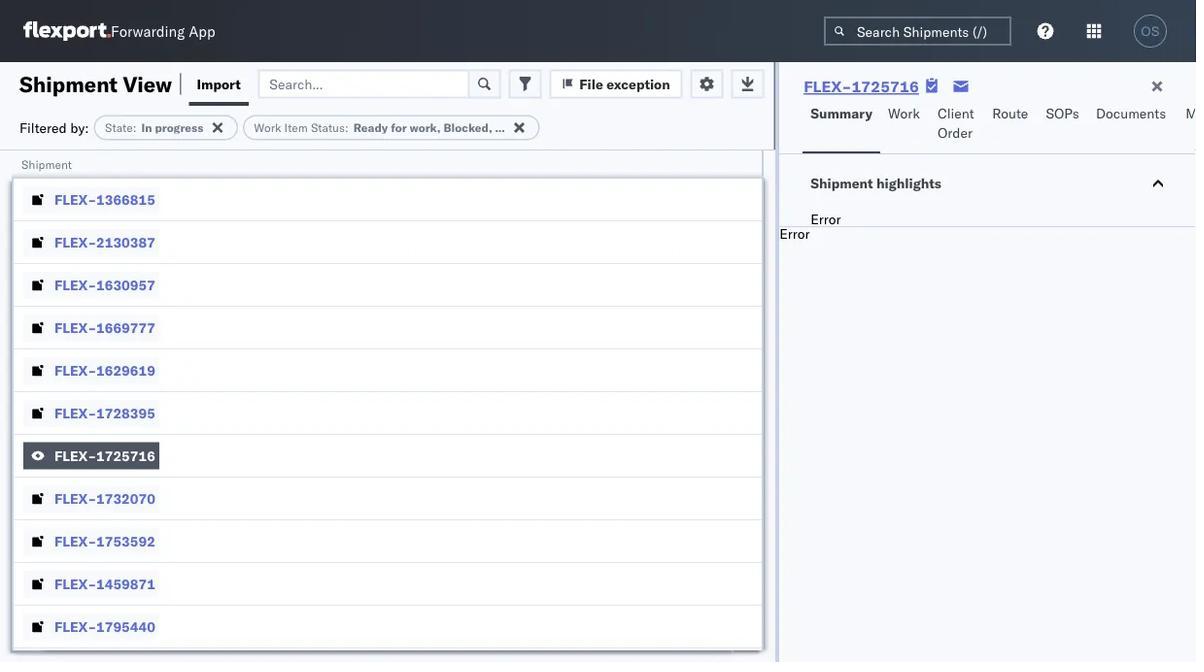 Task type: locate. For each thing, give the bounding box(es) containing it.
flex- down flex-1629619 button at the left bottom of page
[[54, 405, 96, 422]]

work for work item status : ready for work, blocked, in progress
[[254, 120, 281, 135]]

flex- inside button
[[54, 447, 96, 464]]

flex- down "flex-1753592" button
[[54, 576, 96, 593]]

error
[[811, 211, 841, 228], [779, 225, 810, 242]]

: left ready
[[345, 120, 349, 135]]

flex- inside flex-1630957 'button'
[[54, 276, 96, 293]]

flex-2130387
[[54, 234, 155, 251]]

work
[[888, 105, 920, 122], [254, 120, 281, 135]]

client order
[[938, 105, 974, 141]]

flex-1725716 up summary at the top
[[804, 77, 919, 96]]

flex-1366815 button
[[23, 186, 159, 213]]

flex-1725716
[[804, 77, 919, 96], [54, 447, 155, 464]]

flex- inside "flex-1753592" button
[[54, 533, 96, 550]]

Search Shipments (/) text field
[[824, 17, 1012, 46]]

shipment button
[[12, 153, 743, 172]]

flex- down flex-1728395 button
[[54, 447, 96, 464]]

shipment down filtered
[[21, 157, 72, 172]]

0 vertical spatial shipment
[[19, 70, 118, 97]]

0 vertical spatial flex-1725716
[[804, 77, 919, 96]]

shipment highlights
[[811, 175, 942, 192]]

0 horizontal spatial progress
[[155, 120, 203, 135]]

flex- inside flex-1459871 button
[[54, 576, 96, 593]]

flex- down the flex-1725716 button
[[54, 490, 96, 507]]

flex-1753592
[[54, 533, 155, 550]]

flex-1669777 button
[[23, 314, 159, 342]]

sops
[[1046, 105, 1079, 122]]

flex-1725716 link
[[804, 77, 919, 96]]

flex-1630957
[[54, 276, 155, 293]]

ready
[[353, 120, 388, 135]]

flex- down flex-1669777 button
[[54, 362, 96, 379]]

documents button
[[1088, 96, 1178, 154]]

flex- down flex-1732070 "button"
[[54, 533, 96, 550]]

flex- for flex-1629619 button at the left bottom of page
[[54, 362, 96, 379]]

flex-
[[804, 77, 852, 96], [54, 191, 96, 208], [54, 234, 96, 251], [54, 276, 96, 293], [54, 319, 96, 336], [54, 362, 96, 379], [54, 405, 96, 422], [54, 447, 96, 464], [54, 490, 96, 507], [54, 533, 96, 550], [54, 576, 96, 593], [54, 618, 96, 635]]

shipment up by:
[[19, 70, 118, 97]]

1 horizontal spatial 1725716
[[852, 77, 919, 96]]

flex- down flex-1459871 button
[[54, 618, 96, 635]]

app
[[189, 22, 215, 40]]

work inside button
[[888, 105, 920, 122]]

flex- up summary at the top
[[804, 77, 852, 96]]

flex-1732070 button
[[23, 485, 159, 513]]

1725716 down 1728395
[[96, 447, 155, 464]]

flex- inside flex-1669777 button
[[54, 319, 96, 336]]

in right blocked,
[[495, 120, 506, 135]]

order
[[938, 124, 973, 141]]

flex- for flex-1732070 "button"
[[54, 490, 96, 507]]

flex- down flex-2130387 button
[[54, 276, 96, 293]]

flex- down 'flex-1366815' button
[[54, 234, 96, 251]]

0 vertical spatial 1725716
[[852, 77, 919, 96]]

progress
[[155, 120, 203, 135], [509, 120, 557, 135]]

2 vertical spatial shipment
[[811, 175, 873, 192]]

flex-1725716 inside button
[[54, 447, 155, 464]]

0 horizontal spatial work
[[254, 120, 281, 135]]

flex-1366815
[[54, 191, 155, 208]]

route
[[992, 105, 1028, 122]]

0 horizontal spatial in
[[141, 120, 152, 135]]

1 horizontal spatial in
[[495, 120, 506, 135]]

flex-1630957 button
[[23, 272, 159, 299]]

flex- inside flex-1732070 "button"
[[54, 490, 96, 507]]

file exception button
[[549, 69, 683, 99], [549, 69, 683, 99]]

file
[[579, 75, 603, 92]]

flex- for flex-1728395 button
[[54, 405, 96, 422]]

1629619
[[96, 362, 155, 379]]

forwarding app link
[[23, 21, 215, 41]]

flex- inside flex-1728395 button
[[54, 405, 96, 422]]

1 horizontal spatial progress
[[509, 120, 557, 135]]

1753592
[[96, 533, 155, 550]]

shipment down summary button
[[811, 175, 873, 192]]

exception
[[607, 75, 670, 92]]

in
[[141, 120, 152, 135], [495, 120, 506, 135]]

flexport. image
[[23, 21, 111, 41]]

1 horizontal spatial :
[[345, 120, 349, 135]]

sops button
[[1038, 96, 1088, 154]]

shipment view
[[19, 70, 172, 97]]

client
[[938, 105, 974, 122]]

1725716
[[852, 77, 919, 96], [96, 447, 155, 464]]

1 horizontal spatial error
[[811, 211, 841, 228]]

1 horizontal spatial work
[[888, 105, 920, 122]]

0 horizontal spatial :
[[133, 120, 136, 135]]

view
[[123, 70, 172, 97]]

flex-1753592 button
[[23, 528, 159, 555]]

1 vertical spatial shipment
[[21, 157, 72, 172]]

client order button
[[930, 96, 984, 154]]

1732070
[[96, 490, 155, 507]]

work left item
[[254, 120, 281, 135]]

forwarding
[[111, 22, 185, 40]]

flex- up flex-2130387 button
[[54, 191, 96, 208]]

progress right blocked,
[[509, 120, 557, 135]]

shipment inside button
[[21, 157, 72, 172]]

1 vertical spatial flex-1725716
[[54, 447, 155, 464]]

flex-1725716 down "flex-1728395"
[[54, 447, 155, 464]]

in right state
[[141, 120, 152, 135]]

0 horizontal spatial flex-1725716
[[54, 447, 155, 464]]

: down 'view'
[[133, 120, 136, 135]]

1725716 up summary at the top
[[852, 77, 919, 96]]

2 in from the left
[[495, 120, 506, 135]]

1366815
[[96, 191, 155, 208]]

shipment
[[19, 70, 118, 97], [21, 157, 72, 172], [811, 175, 873, 192]]

work down flex-1725716 link
[[888, 105, 920, 122]]

flex- down flex-1630957 'button'
[[54, 319, 96, 336]]

flex- inside flex-2130387 button
[[54, 234, 96, 251]]

:
[[133, 120, 136, 135], [345, 120, 349, 135]]

os
[[1141, 24, 1160, 38]]

0 horizontal spatial 1725716
[[96, 447, 155, 464]]

flex- inside 'flex-1366815' button
[[54, 191, 96, 208]]

0 horizontal spatial error
[[779, 225, 810, 242]]

shipment inside button
[[811, 175, 873, 192]]

flex- inside flex-1629619 button
[[54, 362, 96, 379]]

flex- inside flex-1795440 "button"
[[54, 618, 96, 635]]

flex- for the flex-1725716 button
[[54, 447, 96, 464]]

1 vertical spatial 1725716
[[96, 447, 155, 464]]

flex- for flex-1630957 'button'
[[54, 276, 96, 293]]

progress down 'view'
[[155, 120, 203, 135]]



Task type: vqa. For each thing, say whether or not it's contained in the screenshot.
Shanghai, associated with FLEX-1366815
no



Task type: describe. For each thing, give the bounding box(es) containing it.
documents
[[1096, 105, 1166, 122]]

work button
[[880, 96, 930, 154]]

shipment highlights button
[[779, 154, 1196, 213]]

1725716 inside button
[[96, 447, 155, 464]]

shipment for shipment
[[21, 157, 72, 172]]

flex-1669777
[[54, 319, 155, 336]]

flex-1629619
[[54, 362, 155, 379]]

item
[[284, 120, 308, 135]]

flex- for flex-1669777 button
[[54, 319, 96, 336]]

flex- for flex-1459871 button
[[54, 576, 96, 593]]

1728395
[[96, 405, 155, 422]]

1 progress from the left
[[155, 120, 203, 135]]

import
[[197, 75, 241, 92]]

state : in progress
[[105, 120, 203, 135]]

1795440
[[96, 618, 155, 635]]

flex-1795440
[[54, 618, 155, 635]]

blocked,
[[443, 120, 492, 135]]

1459871
[[96, 576, 155, 593]]

1 : from the left
[[133, 120, 136, 135]]

flex-1795440 button
[[23, 614, 159, 641]]

work item status : ready for work, blocked, in progress
[[254, 120, 557, 135]]

import button
[[189, 62, 249, 106]]

work for work
[[888, 105, 920, 122]]

flex- for "flex-1753592" button
[[54, 533, 96, 550]]

1 in from the left
[[141, 120, 152, 135]]

route button
[[984, 96, 1038, 154]]

flex-1728395 button
[[23, 400, 159, 427]]

shipment for shipment highlights
[[811, 175, 873, 192]]

shipment for shipment view
[[19, 70, 118, 97]]

flex- for 'flex-1366815' button
[[54, 191, 96, 208]]

flex-1459871 button
[[23, 571, 159, 598]]

flex-1629619 button
[[23, 357, 159, 384]]

status
[[311, 120, 345, 135]]

filtered by:
[[19, 119, 89, 136]]

1669777
[[96, 319, 155, 336]]

flex- for flex-2130387 button
[[54, 234, 96, 251]]

summary button
[[803, 96, 880, 154]]

flex-1725716 button
[[23, 443, 159, 470]]

summary
[[811, 105, 873, 122]]

1 horizontal spatial flex-1725716
[[804, 77, 919, 96]]

flex-1459871
[[54, 576, 155, 593]]

for
[[391, 120, 407, 135]]

Search... text field
[[258, 69, 470, 99]]

2 : from the left
[[345, 120, 349, 135]]

filtered
[[19, 119, 67, 136]]

flex-1728395
[[54, 405, 155, 422]]

file exception
[[579, 75, 670, 92]]

state
[[105, 120, 133, 135]]

flex-2130387 button
[[23, 229, 159, 256]]

work,
[[410, 120, 441, 135]]

flex-1732070
[[54, 490, 155, 507]]

1630957
[[96, 276, 155, 293]]

flex- for flex-1795440 "button"
[[54, 618, 96, 635]]

highlights
[[876, 175, 942, 192]]

by:
[[70, 119, 89, 136]]

2 progress from the left
[[509, 120, 557, 135]]

resize handle column header
[[739, 151, 762, 663]]

2130387
[[96, 234, 155, 251]]

forwarding app
[[111, 22, 215, 40]]

os button
[[1128, 9, 1173, 53]]



